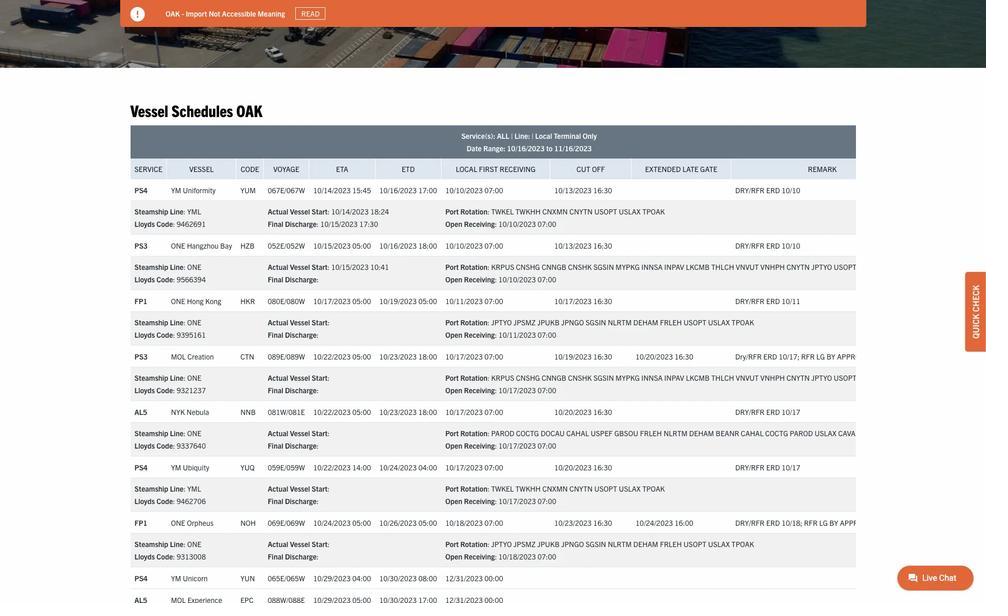 Task type: describe. For each thing, give the bounding box(es) containing it.
read link
[[296, 7, 326, 20]]

tpoak inside port rotation : parod coctg docau cahal uspef gbsou frleh nlrtm deham beanr cahal coctg parod uslax cavan usopt tpoak open receiving : 10/17/2023 07:00
[[888, 429, 910, 438]]

10/24/2023 for 10/24/2023 16:00
[[636, 518, 673, 528]]

10/20/2023 for 10/24/2023 04:00
[[555, 463, 592, 472]]

steamship for steamship line : one lloyds code : 9566394
[[135, 262, 168, 272]]

sgsin for : 10/10/2023 07:00
[[594, 262, 614, 272]]

069e/069w
[[268, 518, 305, 528]]

one orpheus
[[171, 518, 214, 528]]

uniformity
[[183, 185, 216, 195]]

frleh for port rotation : jptyo jpsmz jpukb jpngo sgsin nlrtm deham frleh usopt uslax tpoak open receiving : 10/18/2023 07:00
[[660, 540, 682, 549]]

innsa for : 10/10/2023 07:00
[[642, 262, 663, 272]]

08:00
[[419, 574, 437, 583]]

uslax inside port rotation : twkel twkhh cnxmn cnytn usopt uslax tpoak open receiving : 10/10/2023 07:00
[[619, 207, 641, 216]]

10/30/2023 08:00
[[380, 574, 437, 583]]

10/10/2023 inside port rotation : twkel twkhh cnxmn cnytn usopt uslax tpoak open receiving : 10/10/2023 07:00
[[499, 219, 536, 229]]

port rotation : krpus cnshg cnngb cnshk sgsin mypkg innsa inpav lkcmb thlch vnvut vnhph cnytn jptyo usopt uslax tpoak open receiving : 10/17/2023 07:00
[[446, 373, 905, 395]]

1 vertical spatial 10/15/2023
[[313, 241, 351, 250]]

code up the yum
[[241, 164, 259, 174]]

quick check
[[971, 285, 982, 339]]

receiving inside port rotation : jptyo jpsmz jpukb jpngo sgsin nlrtm deham frleh usopt uslax tpoak open receiving : 10/18/2023 07:00
[[464, 552, 495, 562]]

cavan
[[839, 429, 861, 438]]

9395161
[[177, 330, 206, 340]]

erd for 089e/089w
[[764, 352, 778, 361]]

cnytn inside port rotation : twkel twkhh cnxmn cnytn usopt uslax tpoak open receiving : 10/10/2023 07:00
[[570, 207, 593, 216]]

one hong kong
[[171, 296, 222, 306]]

erd for 067e/067w
[[767, 185, 780, 195]]

one inside steamship line : one lloyds code : 9321237
[[187, 373, 202, 383]]

dry/rfr
[[736, 352, 762, 361]]

2 | from the left
[[532, 131, 534, 141]]

usopt inside port rotation : krpus cnshg cnngb cnshk sgsin mypkg innsa inpav lkcmb thlch vnvut vnhph cnytn jptyo usopt uslax tpoak open receiving : 10/10/2023 07:00
[[834, 262, 857, 272]]

vessel for steamship line : yml lloyds code : 9462691
[[290, 207, 310, 216]]

steamship for steamship line : yml lloyds code : 9462706
[[135, 484, 168, 494]]

10/11/2023 inside port rotation : jptyo jpsmz jpukb jpngo sgsin nlrtm deham frleh usopt uslax tpoak open receiving : 10/11/2023 07:00
[[499, 330, 536, 340]]

1 coctg from the left
[[516, 429, 539, 438]]

10/22/2023 05:00 for 081w/081e
[[313, 407, 371, 417]]

meaning
[[258, 9, 285, 18]]

discharge for steamship line : one lloyds code : 9313008
[[285, 552, 317, 562]]

1 parod from the left
[[491, 429, 515, 438]]

oak - import not accessible meaning
[[166, 9, 285, 18]]

11/16/2023
[[555, 144, 592, 153]]

only
[[583, 131, 597, 141]]

10:41
[[371, 262, 389, 272]]

16:30 for 089e/089w
[[594, 352, 612, 361]]

0 horizontal spatial 10/18/2023
[[446, 518, 483, 528]]

steamship line : one lloyds code : 9395161
[[135, 318, 206, 340]]

ctn
[[241, 352, 254, 361]]

tpoak inside port rotation : twkel twkhh cnxmn cnytn usopt uslax tpoak open receiving : 10/17/2023 07:00
[[643, 484, 665, 494]]

approval for dry/rfr erd 10/17; rfr lg by approval
[[838, 352, 873, 361]]

actual vessel start : final discharge : for : 9337640
[[268, 429, 330, 451]]

actual for steamship line : one lloyds code : 9566394
[[268, 262, 288, 272]]

remark
[[808, 164, 837, 174]]

nnb
[[241, 407, 256, 417]]

usopt inside port rotation : parod coctg docau cahal uspef gbsou frleh nlrtm deham beanr cahal coctg parod uslax cavan usopt tpoak open receiving : 10/17/2023 07:00
[[863, 429, 886, 438]]

receiving inside port rotation : twkel twkhh cnxmn cnytn usopt uslax tpoak open receiving : 10/10/2023 07:00
[[464, 219, 495, 229]]

discharge inside the actual vessel start : 10/14/2023 18:24 final discharge : 10/15/2023 17:30
[[285, 219, 317, 229]]

rotation for port rotation : krpus cnshg cnngb cnshk sgsin mypkg innsa inpav lkcmb thlch vnvut vnhph cnytn jptyo usopt uslax tpoak open receiving : 10/10/2023 07:00
[[461, 262, 488, 272]]

etd
[[402, 164, 415, 174]]

00:00
[[485, 574, 503, 583]]

yuq
[[241, 463, 255, 472]]

beanr
[[716, 429, 740, 438]]

cnxmn for : 10/10/2023 07:00
[[543, 207, 568, 216]]

open inside port rotation : twkel twkhh cnxmn cnytn usopt uslax tpoak open receiving : 10/17/2023 07:00
[[446, 497, 463, 506]]

one left "orpheus"
[[171, 518, 185, 528]]

kong
[[205, 296, 222, 306]]

tpoak inside port rotation : jptyo jpsmz jpukb jpngo sgsin nlrtm deham frleh usopt uslax tpoak open receiving : 10/18/2023 07:00
[[732, 540, 755, 549]]

vessel schedules oak
[[130, 100, 263, 120]]

gbsou
[[615, 429, 639, 438]]

local inside the service(s): all | line: | local terminal only date range: 10/16/2023 to 11/16/2023
[[535, 131, 553, 141]]

actual for steamship line : one lloyds code : 9337640
[[268, 429, 288, 438]]

eta
[[336, 164, 348, 174]]

dry/rfr erd 10/18; rfr lg by approval
[[736, 518, 876, 528]]

cut
[[577, 164, 591, 174]]

bay
[[220, 241, 232, 250]]

cnytn inside port rotation : krpus cnshg cnngb cnshk sgsin mypkg innsa inpav lkcmb thlch vnvut vnhph cnytn jptyo usopt uslax tpoak open receiving : 10/17/2023 07:00
[[787, 373, 810, 383]]

vessel for steamship line : yml lloyds code : 9462706
[[290, 484, 310, 494]]

18:00 for 089e/089w
[[419, 352, 437, 361]]

start for steamship line : one lloyds code : 9395161
[[312, 318, 328, 327]]

10/19/2023 for 10/19/2023 05:00
[[380, 296, 417, 306]]

ps4 for ym uniformity
[[135, 185, 148, 195]]

067e/067w
[[268, 185, 305, 195]]

fp1 for one hong kong
[[135, 296, 147, 306]]

07:00 inside port rotation : twkel twkhh cnxmn cnytn usopt uslax tpoak open receiving : 10/17/2023 07:00
[[538, 497, 557, 506]]

inpav for : 10/17/2023 07:00
[[665, 373, 685, 383]]

open inside port rotation : parod coctg docau cahal uspef gbsou frleh nlrtm deham beanr cahal coctg parod uslax cavan usopt tpoak open receiving : 10/17/2023 07:00
[[446, 441, 463, 451]]

port rotation : parod coctg docau cahal uspef gbsou frleh nlrtm deham beanr cahal coctg parod uslax cavan usopt tpoak open receiving : 10/17/2023 07:00
[[446, 429, 910, 451]]

ym uniformity
[[171, 185, 216, 195]]

0 vertical spatial 10/20/2023
[[636, 352, 673, 361]]

jptyo inside port rotation : krpus cnshg cnngb cnshk sgsin mypkg innsa inpav lkcmb thlch vnvut vnhph cnytn jptyo usopt uslax tpoak open receiving : 10/10/2023 07:00
[[812, 262, 833, 272]]

actual vessel start : final discharge : for : 9313008
[[268, 540, 330, 562]]

noh
[[241, 518, 256, 528]]

0 horizontal spatial 10/11/2023
[[446, 296, 483, 306]]

10/22/2023 14:00
[[313, 463, 371, 472]]

port rotation : twkel twkhh cnxmn cnytn usopt uslax tpoak open receiving : 10/17/2023 07:00
[[446, 484, 665, 506]]

cut off
[[577, 164, 605, 174]]

steamship line : one lloyds code : 9321237
[[135, 373, 206, 395]]

10/24/2023 04:00
[[380, 463, 437, 472]]

creation
[[188, 352, 214, 361]]

steamship for steamship line : one lloyds code : 9313008
[[135, 540, 168, 549]]

receiving inside port rotation : krpus cnshg cnngb cnshk sgsin mypkg innsa inpav lkcmb thlch vnvut vnhph cnytn jptyo usopt uslax tpoak open receiving : 10/17/2023 07:00
[[464, 386, 495, 395]]

frleh inside port rotation : parod coctg docau cahal uspef gbsou frleh nlrtm deham beanr cahal coctg parod uslax cavan usopt tpoak open receiving : 10/17/2023 07:00
[[640, 429, 662, 438]]

mypkg for : 10/10/2023 07:00
[[616, 262, 640, 272]]

steamship line : one lloyds code : 9313008
[[135, 540, 206, 562]]

10/18/2023 inside port rotation : jptyo jpsmz jpukb jpngo sgsin nlrtm deham frleh usopt uslax tpoak open receiving : 10/18/2023 07:00
[[499, 552, 536, 562]]

first
[[479, 164, 498, 174]]

jpsmz for 10/18/2023
[[514, 540, 536, 549]]

final inside the actual vessel start : 10/14/2023 18:24 final discharge : 10/15/2023 17:30
[[268, 219, 283, 229]]

05:00 for 069e/069w
[[353, 518, 371, 528]]

rfr for 10/17;
[[802, 352, 815, 361]]

dry/rfr erd 10/17 for 10/23/2023 18:00
[[736, 407, 801, 417]]

1 horizontal spatial oak
[[236, 100, 263, 120]]

12/31/2023
[[446, 574, 483, 583]]

uslax inside port rotation : twkel twkhh cnxmn cnytn usopt uslax tpoak open receiving : 10/17/2023 07:00
[[619, 484, 641, 494]]

krpus for 10/10/2023
[[491, 262, 515, 272]]

one inside steamship line : one lloyds code : 9395161
[[187, 318, 202, 327]]

10/16/2023 for 10/16/2023 18:00
[[380, 241, 417, 250]]

cnshk for : 10/17/2023 07:00
[[568, 373, 592, 383]]

accessible
[[222, 9, 256, 18]]

10/16/2023 17:00
[[380, 185, 437, 195]]

code for steamship line : one lloyds code : 9337640
[[157, 441, 173, 451]]

usopt inside port rotation : krpus cnshg cnngb cnshk sgsin mypkg innsa inpav lkcmb thlch vnvut vnhph cnytn jptyo usopt uslax tpoak open receiving : 10/17/2023 07:00
[[834, 373, 857, 383]]

code for steamship line : one lloyds code : 9321237
[[157, 386, 173, 395]]

port for port rotation : krpus cnshg cnngb cnshk sgsin mypkg innsa inpav lkcmb thlch vnvut vnhph cnytn jptyo usopt uslax tpoak open receiving : 10/17/2023 07:00
[[446, 373, 459, 383]]

steamship line : yml lloyds code : 9462691
[[135, 207, 206, 229]]

hkr
[[241, 296, 255, 306]]

mol creation
[[171, 352, 214, 361]]

16:30 for 081w/081e
[[594, 407, 612, 417]]

yun
[[241, 574, 255, 583]]

erd for 080e/080w
[[767, 296, 780, 306]]

discharge for steamship line : one lloyds code : 9321237
[[285, 386, 317, 395]]

1 cahal from the left
[[567, 429, 589, 438]]

10/15/2023 inside the actual vessel start : 10/14/2023 18:24 final discharge : 10/15/2023 17:30
[[321, 219, 358, 229]]

jptyo inside port rotation : jptyo jpsmz jpukb jpngo sgsin nlrtm deham frleh usopt uslax tpoak open receiving : 10/11/2023 07:00
[[491, 318, 512, 327]]

usopt inside port rotation : jptyo jpsmz jpukb jpngo sgsin nlrtm deham frleh usopt uslax tpoak open receiving : 10/18/2023 07:00
[[684, 540, 707, 549]]

actual for steamship line : one lloyds code : 9313008
[[268, 540, 288, 549]]

rotation for port rotation : jptyo jpsmz jpukb jpngo sgsin nlrtm deham frleh usopt uslax tpoak open receiving : 10/11/2023 07:00
[[461, 318, 488, 327]]

open inside port rotation : krpus cnshg cnngb cnshk sgsin mypkg innsa inpav lkcmb thlch vnvut vnhph cnytn jptyo usopt uslax tpoak open receiving : 10/17/2023 07:00
[[446, 386, 463, 395]]

start for steamship line : one lloyds code : 9337640
[[312, 429, 328, 438]]

10/29/2023 04:00
[[313, 574, 371, 583]]

nyk nebula
[[171, 407, 209, 417]]

open inside port rotation : jptyo jpsmz jpukb jpngo sgsin nlrtm deham frleh usopt uslax tpoak open receiving : 10/11/2023 07:00
[[446, 330, 463, 340]]

10/23/2023 for 089e/089w
[[380, 352, 417, 361]]

date
[[467, 144, 482, 153]]

import
[[186, 9, 207, 18]]

actual for steamship line : yml lloyds code : 9462706
[[268, 484, 288, 494]]

10/17/2023 inside port rotation : twkel twkhh cnxmn cnytn usopt uslax tpoak open receiving : 10/17/2023 07:00
[[499, 497, 536, 506]]

vessel for steamship line : one lloyds code : 9395161
[[290, 318, 310, 327]]

10/30/2023
[[380, 574, 417, 583]]

0 vertical spatial 10/20/2023 16:30
[[636, 352, 694, 361]]

10/17/2023 05:00
[[313, 296, 371, 306]]

nlrtm for : 10/18/2023 07:00
[[608, 540, 632, 549]]

one left the hong
[[171, 296, 185, 306]]

open inside port rotation : twkel twkhh cnxmn cnytn usopt uslax tpoak open receiving : 10/10/2023 07:00
[[446, 219, 463, 229]]

9462691
[[177, 219, 206, 229]]

to
[[547, 144, 553, 153]]

cnngb for : 10/10/2023 07:00
[[542, 262, 567, 272]]

18:24
[[371, 207, 389, 216]]

receiving inside port rotation : jptyo jpsmz jpukb jpngo sgsin nlrtm deham frleh usopt uslax tpoak open receiving : 10/11/2023 07:00
[[464, 330, 495, 340]]

inpav for : 10/10/2023 07:00
[[665, 262, 685, 272]]

jpngo for : 10/18/2023 07:00
[[562, 540, 584, 549]]

port for port rotation : jptyo jpsmz jpukb jpngo sgsin nlrtm deham frleh usopt uslax tpoak open receiving : 10/11/2023 07:00
[[446, 318, 459, 327]]

tpoak inside port rotation : krpus cnshg cnngb cnshk sgsin mypkg innsa inpav lkcmb thlch vnvut vnhph cnytn jptyo usopt uslax tpoak open receiving : 10/17/2023 07:00
[[882, 373, 905, 383]]

uspef
[[591, 429, 613, 438]]

10/29/2023
[[313, 574, 351, 583]]

10/11/2023 07:00
[[446, 296, 503, 306]]

actual vessel start : 10/15/2023 10:41 final discharge :
[[268, 262, 389, 284]]

vessel for steamship line : one lloyds code : 9337640
[[290, 429, 310, 438]]

code for steamship line : yml lloyds code : 9462691
[[157, 219, 173, 229]]

uslax inside port rotation : jptyo jpsmz jpukb jpngo sgsin nlrtm deham frleh usopt uslax tpoak open receiving : 10/18/2023 07:00
[[709, 540, 730, 549]]

18:00 for 052e/052w
[[419, 241, 437, 250]]

port for port rotation : parod coctg docau cahal uspef gbsou frleh nlrtm deham beanr cahal coctg parod uslax cavan usopt tpoak open receiving : 10/17/2023 07:00
[[446, 429, 459, 438]]

tpoak inside port rotation : jptyo jpsmz jpukb jpngo sgsin nlrtm deham frleh usopt uslax tpoak open receiving : 10/11/2023 07:00
[[732, 318, 755, 327]]

dry/rfr erd 10/10 for 10/16/2023 17:00
[[736, 185, 801, 195]]

rotation for port rotation : twkel twkhh cnxmn cnytn usopt uslax tpoak open receiving : 10/10/2023 07:00
[[461, 207, 488, 216]]

discharge inside actual vessel start : 10/15/2023 10:41 final discharge :
[[285, 275, 317, 284]]

one hangzhou bay
[[171, 241, 232, 250]]

2 cahal from the left
[[741, 429, 764, 438]]

07:00 inside port rotation : krpus cnshg cnngb cnshk sgsin mypkg innsa inpav lkcmb thlch vnvut vnhph cnytn jptyo usopt uslax tpoak open receiving : 10/17/2023 07:00
[[538, 386, 557, 395]]

081w/081e
[[268, 407, 305, 417]]

code for steamship line : yml lloyds code : 9462706
[[157, 497, 173, 506]]

07:00 inside port rotation : jptyo jpsmz jpukb jpngo sgsin nlrtm deham frleh usopt uslax tpoak open receiving : 10/11/2023 07:00
[[538, 330, 557, 340]]

uslax inside port rotation : parod coctg docau cahal uspef gbsou frleh nlrtm deham beanr cahal coctg parod uslax cavan usopt tpoak open receiving : 10/17/2023 07:00
[[815, 429, 837, 438]]

rfr for 10/18;
[[805, 518, 818, 528]]

jptyo inside port rotation : jptyo jpsmz jpukb jpngo sgsin nlrtm deham frleh usopt uslax tpoak open receiving : 10/18/2023 07:00
[[491, 540, 512, 549]]

yum
[[241, 185, 256, 195]]

10/10/2023 07:00 for 18:00
[[446, 241, 503, 250]]

10/26/2023
[[380, 518, 417, 528]]

9566394
[[177, 275, 206, 284]]

late
[[683, 164, 699, 174]]

10/24/2023 16:00
[[636, 518, 694, 528]]

uslax inside port rotation : krpus cnshg cnngb cnshk sgsin mypkg innsa inpav lkcmb thlch vnvut vnhph cnytn jptyo usopt uslax tpoak open receiving : 10/17/2023 07:00
[[859, 373, 881, 383]]

schedules
[[172, 100, 233, 120]]

tpoak inside port rotation : krpus cnshg cnngb cnshk sgsin mypkg innsa inpav lkcmb thlch vnvut vnhph cnytn jptyo usopt uslax tpoak open receiving : 10/10/2023 07:00
[[882, 262, 905, 272]]

16:30 for 067e/067w
[[594, 185, 612, 195]]

vessel for steamship line : one lloyds code : 9566394
[[290, 262, 310, 272]]

actual for steamship line : yml lloyds code : 9462691
[[268, 207, 288, 216]]

uslax inside port rotation : krpus cnshg cnngb cnshk sgsin mypkg innsa inpav lkcmb thlch vnvut vnhph cnytn jptyo usopt uslax tpoak open receiving : 10/10/2023 07:00
[[859, 262, 881, 272]]

quick check link
[[966, 272, 987, 352]]

uslax inside port rotation : jptyo jpsmz jpukb jpngo sgsin nlrtm deham frleh usopt uslax tpoak open receiving : 10/11/2023 07:00
[[709, 318, 730, 327]]

10/17/2023 07:00 for 059e/059w
[[446, 463, 503, 472]]

nlrtm inside port rotation : parod coctg docau cahal uspef gbsou frleh nlrtm deham beanr cahal coctg parod uslax cavan usopt tpoak open receiving : 10/17/2023 07:00
[[664, 429, 688, 438]]

10/10/2023 inside port rotation : krpus cnshg cnngb cnshk sgsin mypkg innsa inpav lkcmb thlch vnvut vnhph cnytn jptyo usopt uslax tpoak open receiving : 10/10/2023 07:00
[[499, 275, 536, 284]]

twkhh for 10/10/2023
[[516, 207, 541, 216]]

check
[[971, 285, 982, 312]]

line for 9462706
[[170, 484, 184, 494]]

erd for 052e/052w
[[767, 241, 780, 250]]

10/17/2023 16:30
[[555, 296, 612, 306]]

lg for 10/18;
[[820, 518, 828, 528]]

port rotation : krpus cnshg cnngb cnshk sgsin mypkg innsa inpav lkcmb thlch vnvut vnhph cnytn jptyo usopt uslax tpoak open receiving : 10/10/2023 07:00
[[446, 262, 905, 284]]

rotation for port rotation : jptyo jpsmz jpukb jpngo sgsin nlrtm deham frleh usopt uslax tpoak open receiving : 10/18/2023 07:00
[[461, 540, 488, 549]]

10/23/2023 18:00 for 081w/081e
[[380, 407, 437, 417]]

065e/065w
[[268, 574, 305, 583]]

dry/rfr for 10/26/2023 05:00
[[736, 518, 765, 528]]

lloyds for steamship line : yml lloyds code : 9462706
[[135, 497, 155, 506]]

terminal
[[554, 131, 581, 141]]

10/15/2023 inside actual vessel start : 10/15/2023 10:41 final discharge :
[[331, 262, 369, 272]]

service(s): all | line: | local terminal only date range: 10/16/2023 to 11/16/2023
[[462, 131, 597, 153]]

jpukb for : 10/11/2023 07:00
[[538, 318, 560, 327]]

start for steamship line : one lloyds code : 9566394
[[312, 262, 328, 272]]

lg for 10/17;
[[817, 352, 826, 361]]

dry/rfr erd 10/17; rfr lg by approval
[[736, 352, 873, 361]]

receiving inside port rotation : twkel twkhh cnxmn cnytn usopt uslax tpoak open receiving : 10/17/2023 07:00
[[464, 497, 495, 506]]

dry/rfr for 10/16/2023 18:00
[[736, 241, 765, 250]]

1 | from the left
[[511, 131, 513, 141]]



Task type: locate. For each thing, give the bounding box(es) containing it.
ym left ubiquity at the left bottom of the page
[[171, 463, 181, 472]]

0 vertical spatial 10/22/2023 05:00
[[313, 352, 371, 361]]

1 vertical spatial lkcmb
[[686, 373, 710, 383]]

6 rotation from the top
[[461, 484, 488, 494]]

1 horizontal spatial local
[[535, 131, 553, 141]]

line inside steamship line : one lloyds code : 9321237
[[170, 373, 184, 383]]

1 18:00 from the top
[[419, 241, 437, 250]]

ym unicorn
[[171, 574, 208, 583]]

discharge up 065e/065w
[[285, 552, 317, 562]]

2 twkel from the top
[[491, 484, 514, 494]]

0 vertical spatial 10/10
[[782, 185, 801, 195]]

2 vertical spatial ps4
[[135, 574, 148, 583]]

lg right "10/17;"
[[817, 352, 826, 361]]

ps4 for ym unicorn
[[135, 574, 148, 583]]

receiving inside port rotation : krpus cnshg cnngb cnshk sgsin mypkg innsa inpav lkcmb thlch vnvut vnhph cnytn jptyo usopt uslax tpoak open receiving : 10/10/2023 07:00
[[464, 275, 495, 284]]

frleh inside port rotation : jptyo jpsmz jpukb jpngo sgsin nlrtm deham frleh usopt uslax tpoak open receiving : 10/11/2023 07:00
[[660, 318, 682, 327]]

1 vertical spatial 10/16/2023
[[380, 185, 417, 195]]

actual for steamship line : one lloyds code : 9321237
[[268, 373, 288, 383]]

lloyds for steamship line : one lloyds code : 9337640
[[135, 441, 155, 451]]

port inside port rotation : jptyo jpsmz jpukb jpngo sgsin nlrtm deham frleh usopt uslax tpoak open receiving : 10/18/2023 07:00
[[446, 540, 459, 549]]

final
[[268, 219, 283, 229], [268, 275, 283, 284], [268, 330, 283, 340], [268, 386, 283, 395], [268, 441, 283, 451], [268, 497, 283, 506], [268, 552, 283, 562]]

dry/rfr
[[736, 185, 765, 195], [736, 241, 765, 250], [736, 296, 765, 306], [736, 407, 765, 417], [736, 463, 765, 472], [736, 518, 765, 528]]

service
[[135, 164, 163, 174]]

7 discharge from the top
[[285, 552, 317, 562]]

dry/rfr erd 10/11
[[736, 296, 801, 306]]

rotation inside port rotation : jptyo jpsmz jpukb jpngo sgsin nlrtm deham frleh usopt uslax tpoak open receiving : 10/18/2023 07:00
[[461, 540, 488, 549]]

0 vertical spatial by
[[827, 352, 836, 361]]

twkel down local first receiving
[[491, 207, 514, 216]]

1 vertical spatial 10/10
[[782, 241, 801, 250]]

1 horizontal spatial parod
[[790, 429, 814, 438]]

1 actual vessel start : final discharge : from the top
[[268, 318, 330, 340]]

actual vessel start : final discharge : for : 9321237
[[268, 373, 330, 395]]

actual down 059e/059w
[[268, 484, 288, 494]]

by right 10/18;
[[830, 518, 839, 528]]

usopt inside port rotation : jptyo jpsmz jpukb jpngo sgsin nlrtm deham frleh usopt uslax tpoak open receiving : 10/11/2023 07:00
[[684, 318, 707, 327]]

1 cnxmn from the top
[[543, 207, 568, 216]]

jpukb inside port rotation : jptyo jpsmz jpukb jpngo sgsin nlrtm deham frleh usopt uslax tpoak open receiving : 10/11/2023 07:00
[[538, 318, 560, 327]]

1 10/22/2023 05:00 from the top
[[313, 352, 371, 361]]

07:00 inside port rotation : krpus cnshg cnngb cnshk sgsin mypkg innsa inpav lkcmb thlch vnvut vnhph cnytn jptyo usopt uslax tpoak open receiving : 10/10/2023 07:00
[[538, 275, 557, 284]]

2 ps3 from the top
[[135, 352, 148, 361]]

1 horizontal spatial coctg
[[766, 429, 789, 438]]

2 10/17/2023 07:00 from the top
[[446, 407, 503, 417]]

04:00 for 10/24/2023 04:00
[[419, 463, 437, 472]]

0 vertical spatial 10/10/2023 07:00
[[446, 185, 503, 195]]

1 lloyds from the top
[[135, 219, 155, 229]]

07:00 inside port rotation : jptyo jpsmz jpukb jpngo sgsin nlrtm deham frleh usopt uslax tpoak open receiving : 10/18/2023 07:00
[[538, 552, 557, 562]]

port rotation : jptyo jpsmz jpukb jpngo sgsin nlrtm deham frleh usopt uslax tpoak open receiving : 10/18/2023 07:00
[[446, 540, 755, 562]]

1 port from the top
[[446, 207, 459, 216]]

steamship inside steamship line : one lloyds code : 9321237
[[135, 373, 168, 383]]

one
[[171, 241, 185, 250], [187, 262, 202, 272], [171, 296, 185, 306], [187, 318, 202, 327], [187, 373, 202, 383], [187, 429, 202, 438], [171, 518, 185, 528], [187, 540, 202, 549]]

ym left uniformity
[[171, 185, 181, 195]]

ps4 down "service"
[[135, 185, 148, 195]]

line for 9462691
[[170, 207, 184, 216]]

17:00
[[419, 185, 437, 195]]

10/14/2023 down eta
[[313, 185, 351, 195]]

04:00 for 10/29/2023 04:00
[[353, 574, 371, 583]]

18:00 for 081w/081e
[[419, 407, 437, 417]]

7 lloyds from the top
[[135, 552, 155, 562]]

hzb
[[241, 241, 255, 250]]

discharge up 059e/059w
[[285, 441, 317, 451]]

port inside port rotation : krpus cnshg cnngb cnshk sgsin mypkg innsa inpav lkcmb thlch vnvut vnhph cnytn jptyo usopt uslax tpoak open receiving : 10/17/2023 07:00
[[446, 373, 459, 383]]

1 vertical spatial jpsmz
[[514, 540, 536, 549]]

0 vertical spatial 10/15/2023
[[321, 219, 358, 229]]

1 vertical spatial 04:00
[[353, 574, 371, 583]]

line up 9313008
[[170, 540, 184, 549]]

2 18:00 from the top
[[419, 352, 437, 361]]

local up "to"
[[535, 131, 553, 141]]

code inside steamship line : one lloyds code : 9321237
[[157, 386, 173, 395]]

2 vertical spatial 10/16/2023
[[380, 241, 417, 250]]

line inside steamship line : yml lloyds code : 9462706
[[170, 484, 184, 494]]

1 inpav from the top
[[665, 262, 685, 272]]

cnxmn for : 10/17/2023 07:00
[[543, 484, 568, 494]]

1 twkel from the top
[[491, 207, 514, 216]]

10/14/2023 inside the actual vessel start : 10/14/2023 18:24 final discharge : 10/15/2023 17:30
[[331, 207, 369, 216]]

final up 089e/089w
[[268, 330, 283, 340]]

lloyds inside steamship line : one lloyds code : 9313008
[[135, 552, 155, 562]]

1 vertical spatial ym
[[171, 463, 181, 472]]

10/20/2023 16:30 for 04:00
[[555, 463, 612, 472]]

cnytn inside port rotation : twkel twkhh cnxmn cnytn usopt uslax tpoak open receiving : 10/17/2023 07:00
[[570, 484, 593, 494]]

16:30 for 069e/069w
[[594, 518, 612, 528]]

1 krpus from the top
[[491, 262, 515, 272]]

vnhph down "10/17;"
[[761, 373, 785, 383]]

discharge for steamship line : one lloyds code : 9395161
[[285, 330, 317, 340]]

vnvut inside port rotation : krpus cnshg cnngb cnshk sgsin mypkg innsa inpav lkcmb thlch vnvut vnhph cnytn jptyo usopt uslax tpoak open receiving : 10/17/2023 07:00
[[736, 373, 759, 383]]

7 start from the top
[[312, 540, 328, 549]]

actual vessel start : final discharge : for : 9395161
[[268, 318, 330, 340]]

0 horizontal spatial cahal
[[567, 429, 589, 438]]

lloyds left 9395161
[[135, 330, 155, 340]]

1 twkhh from the top
[[516, 207, 541, 216]]

1 10/17/2023 07:00 from the top
[[446, 352, 503, 361]]

fp1 down steamship line : one lloyds code : 9566394
[[135, 296, 147, 306]]

orpheus
[[187, 518, 214, 528]]

rotation inside port rotation : krpus cnshg cnngb cnshk sgsin mypkg innsa inpav lkcmb thlch vnvut vnhph cnytn jptyo usopt uslax tpoak open receiving : 10/17/2023 07:00
[[461, 373, 488, 383]]

discharge up 081w/081e
[[285, 386, 317, 395]]

3 dry/rfr from the top
[[736, 296, 765, 306]]

usopt inside port rotation : twkel twkhh cnxmn cnytn usopt uslax tpoak open receiving : 10/10/2023 07:00
[[595, 207, 618, 216]]

nlrtm right gbsou at the right bottom of page
[[664, 429, 688, 438]]

twkel
[[491, 207, 514, 216], [491, 484, 514, 494]]

0 vertical spatial fp1
[[135, 296, 147, 306]]

1 cnngb from the top
[[542, 262, 567, 272]]

2 vertical spatial 10/20/2023
[[555, 463, 592, 472]]

4 open from the top
[[446, 386, 463, 395]]

ps4 for ym ubiquity
[[135, 463, 148, 472]]

jpngo down 10/17/2023 16:30
[[562, 318, 584, 327]]

5 dry/rfr from the top
[[736, 463, 765, 472]]

3 steamship from the top
[[135, 318, 168, 327]]

1 vertical spatial 10/11/2023
[[499, 330, 536, 340]]

steamship line : one lloyds code : 9566394
[[135, 262, 206, 284]]

steamship for steamship line : one lloyds code : 9337640
[[135, 429, 168, 438]]

line up 9566394
[[170, 262, 184, 272]]

steamship
[[135, 207, 168, 216], [135, 262, 168, 272], [135, 318, 168, 327], [135, 373, 168, 383], [135, 429, 168, 438], [135, 484, 168, 494], [135, 540, 168, 549]]

line inside the steamship line : one lloyds code : 9337640
[[170, 429, 184, 438]]

2 cnngb from the top
[[542, 373, 567, 383]]

cnshk inside port rotation : krpus cnshg cnngb cnshk sgsin mypkg innsa inpav lkcmb thlch vnvut vnhph cnytn jptyo usopt uslax tpoak open receiving : 10/10/2023 07:00
[[568, 262, 592, 272]]

dry/rfr erd 10/17 for 10/24/2023 04:00
[[736, 463, 801, 472]]

line inside steamship line : one lloyds code : 9395161
[[170, 318, 184, 327]]

lloyds inside the steamship line : one lloyds code : 9337640
[[135, 441, 155, 451]]

ym left unicorn
[[171, 574, 181, 583]]

10/17/2023 07:00 for 081w/081e
[[446, 407, 503, 417]]

innsa inside port rotation : krpus cnshg cnngb cnshk sgsin mypkg innsa inpav lkcmb thlch vnvut vnhph cnytn jptyo usopt uslax tpoak open receiving : 10/17/2023 07:00
[[642, 373, 663, 383]]

thlch inside port rotation : krpus cnshg cnngb cnshk sgsin mypkg innsa inpav lkcmb thlch vnvut vnhph cnytn jptyo usopt uslax tpoak open receiving : 10/17/2023 07:00
[[712, 373, 735, 383]]

2 cnxmn from the top
[[543, 484, 568, 494]]

usopt
[[595, 207, 618, 216], [834, 262, 857, 272], [684, 318, 707, 327], [834, 373, 857, 383], [863, 429, 886, 438], [595, 484, 618, 494], [684, 540, 707, 549]]

10/22/2023 for 089e/089w
[[313, 352, 351, 361]]

vnvut for port rotation : krpus cnshg cnngb cnshk sgsin mypkg innsa inpav lkcmb thlch vnvut vnhph cnytn jptyo usopt uslax tpoak open receiving : 10/17/2023 07:00
[[736, 373, 759, 383]]

1 vertical spatial cnxmn
[[543, 484, 568, 494]]

mypkg
[[616, 262, 640, 272], [616, 373, 640, 383]]

one inside steamship line : one lloyds code : 9566394
[[187, 262, 202, 272]]

open inside port rotation : krpus cnshg cnngb cnshk sgsin mypkg innsa inpav lkcmb thlch vnvut vnhph cnytn jptyo usopt uslax tpoak open receiving : 10/10/2023 07:00
[[446, 275, 463, 284]]

ps4 down steamship line : one lloyds code : 9313008
[[135, 574, 148, 583]]

0 vertical spatial 10/17
[[782, 407, 801, 417]]

code left 9566394
[[157, 275, 173, 284]]

fp1 for one orpheus
[[135, 518, 147, 528]]

port inside port rotation : twkel twkhh cnxmn cnytn usopt uslax tpoak open receiving : 10/17/2023 07:00
[[446, 484, 459, 494]]

sgsin down 10/19/2023 16:30
[[594, 373, 614, 383]]

final up 059e/059w
[[268, 441, 283, 451]]

inpav inside port rotation : krpus cnshg cnngb cnshk sgsin mypkg innsa inpav lkcmb thlch vnvut vnhph cnytn jptyo usopt uslax tpoak open receiving : 10/10/2023 07:00
[[665, 262, 685, 272]]

10/23/2023 for 081w/081e
[[380, 407, 417, 417]]

ym ubiquity
[[171, 463, 209, 472]]

2 line from the top
[[170, 262, 184, 272]]

code up nyk
[[157, 386, 173, 395]]

10/24/2023 right 14:00
[[380, 463, 417, 472]]

jpsmz inside port rotation : jptyo jpsmz jpukb jpngo sgsin nlrtm deham frleh usopt uslax tpoak open receiving : 10/11/2023 07:00
[[514, 318, 536, 327]]

oak
[[166, 9, 180, 18], [236, 100, 263, 120]]

0 vertical spatial deham
[[634, 318, 659, 327]]

10/23/2023 18:00 for 089e/089w
[[380, 352, 437, 361]]

1 vertical spatial 10/13/2023 16:30
[[555, 241, 612, 250]]

discharge up 052e/052w
[[285, 219, 317, 229]]

0 vertical spatial cnngb
[[542, 262, 567, 272]]

2 ps4 from the top
[[135, 463, 148, 472]]

start for steamship line : one lloyds code : 9321237
[[312, 373, 328, 383]]

yml up the 9462691 at top left
[[187, 207, 201, 216]]

ps4
[[135, 185, 148, 195], [135, 463, 148, 472], [135, 574, 148, 583]]

2 10/10 from the top
[[782, 241, 801, 250]]

18:00
[[419, 241, 437, 250], [419, 352, 437, 361], [419, 407, 437, 417]]

1 vertical spatial deham
[[690, 429, 715, 438]]

cnngb up 10/17/2023 16:30
[[542, 262, 567, 272]]

inpav inside port rotation : krpus cnshg cnngb cnshk sgsin mypkg innsa inpav lkcmb thlch vnvut vnhph cnytn jptyo usopt uslax tpoak open receiving : 10/17/2023 07:00
[[665, 373, 685, 383]]

10/15/2023 down the 10/15/2023 05:00
[[331, 262, 369, 272]]

rotation inside port rotation : jptyo jpsmz jpukb jpngo sgsin nlrtm deham frleh usopt uslax tpoak open receiving : 10/11/2023 07:00
[[461, 318, 488, 327]]

lkcmb inside port rotation : krpus cnshg cnngb cnshk sgsin mypkg innsa inpav lkcmb thlch vnvut vnhph cnytn jptyo usopt uslax tpoak open receiving : 10/17/2023 07:00
[[686, 373, 710, 383]]

10/20/2023 up port rotation : twkel twkhh cnxmn cnytn usopt uslax tpoak open receiving : 10/17/2023 07:00
[[555, 463, 592, 472]]

cahal left uspef at the bottom right of the page
[[567, 429, 589, 438]]

unicorn
[[183, 574, 208, 583]]

1 vertical spatial rfr
[[805, 518, 818, 528]]

10/22/2023 right 081w/081e
[[313, 407, 351, 417]]

1 horizontal spatial cahal
[[741, 429, 764, 438]]

thlch for : 10/10/2023 07:00
[[712, 262, 735, 272]]

10/13/2023 16:30
[[555, 185, 612, 195], [555, 241, 612, 250]]

jpsmz for 10/11/2023
[[514, 318, 536, 327]]

yml up 9462706
[[187, 484, 201, 494]]

steamship inside steamship line : one lloyds code : 9313008
[[135, 540, 168, 549]]

3 ps4 from the top
[[135, 574, 148, 583]]

2 open from the top
[[446, 275, 463, 284]]

lloyds down al5 at left bottom
[[135, 441, 155, 451]]

tpoak
[[643, 207, 665, 216], [882, 262, 905, 272], [732, 318, 755, 327], [882, 373, 905, 383], [888, 429, 910, 438], [643, 484, 665, 494], [732, 540, 755, 549]]

thlch inside port rotation : krpus cnshg cnngb cnshk sgsin mypkg innsa inpav lkcmb thlch vnvut vnhph cnytn jptyo usopt uslax tpoak open receiving : 10/10/2023 07:00
[[712, 262, 735, 272]]

voyage
[[273, 164, 300, 174]]

10/10 for 10/16/2023 18:00
[[782, 241, 801, 250]]

1 vnvut from the top
[[736, 262, 759, 272]]

10/11
[[782, 296, 801, 306]]

2 vertical spatial 10/15/2023
[[331, 262, 369, 272]]

0 horizontal spatial local
[[456, 164, 478, 174]]

4 actual from the top
[[268, 373, 288, 383]]

rotation inside port rotation : twkel twkhh cnxmn cnytn usopt uslax tpoak open receiving : 10/17/2023 07:00
[[461, 484, 488, 494]]

1 thlch from the top
[[712, 262, 735, 272]]

1 jpngo from the top
[[562, 318, 584, 327]]

9321237
[[177, 386, 206, 395]]

2 vertical spatial 10/17/2023 07:00
[[446, 463, 503, 472]]

vessel inside actual vessel start : 10/15/2023 10:41 final discharge :
[[290, 262, 310, 272]]

0 vertical spatial frleh
[[660, 318, 682, 327]]

1 10/10/2023 07:00 from the top
[[446, 185, 503, 195]]

1 vertical spatial ps3
[[135, 352, 148, 361]]

4 rotation from the top
[[461, 373, 488, 383]]

jpngo down 10/23/2023 16:30
[[562, 540, 584, 549]]

line inside steamship line : yml lloyds code : 9462691
[[170, 207, 184, 216]]

5 actual from the top
[[268, 429, 288, 438]]

2 start from the top
[[312, 262, 328, 272]]

krpus
[[491, 262, 515, 272], [491, 373, 515, 383]]

1 vertical spatial vnhph
[[761, 373, 785, 383]]

10/20/2023 16:30 up port rotation : krpus cnshg cnngb cnshk sgsin mypkg innsa inpav lkcmb thlch vnvut vnhph cnytn jptyo usopt uslax tpoak open receiving : 10/17/2023 07:00 at the bottom
[[636, 352, 694, 361]]

cnytn
[[570, 207, 593, 216], [787, 262, 810, 272], [787, 373, 810, 383], [570, 484, 593, 494]]

2 horizontal spatial 10/24/2023
[[636, 518, 673, 528]]

10/18;
[[782, 518, 803, 528]]

1 vertical spatial ps4
[[135, 463, 148, 472]]

10/11/2023
[[446, 296, 483, 306], [499, 330, 536, 340]]

0 vertical spatial lkcmb
[[686, 262, 710, 272]]

0 vertical spatial vnhph
[[761, 262, 785, 272]]

vnhph
[[761, 262, 785, 272], [761, 373, 785, 383]]

nlrtm for : 10/11/2023 07:00
[[608, 318, 632, 327]]

code inside steamship line : yml lloyds code : 9462706
[[157, 497, 173, 506]]

0 vertical spatial 10/11/2023
[[446, 296, 483, 306]]

2 vertical spatial 18:00
[[419, 407, 437, 417]]

ps3 for one hangzhou bay
[[135, 241, 148, 250]]

one inside steamship line : one lloyds code : 9313008
[[187, 540, 202, 549]]

lkcmb inside port rotation : krpus cnshg cnngb cnshk sgsin mypkg innsa inpav lkcmb thlch vnvut vnhph cnytn jptyo usopt uslax tpoak open receiving : 10/10/2023 07:00
[[686, 262, 710, 272]]

actual down 089e/089w
[[268, 373, 288, 383]]

10/15/2023 05:00
[[313, 241, 371, 250]]

10/10 for 10/16/2023 17:00
[[782, 185, 801, 195]]

3 discharge from the top
[[285, 330, 317, 340]]

lloyds for steamship line : one lloyds code : 9313008
[[135, 552, 155, 562]]

innsa inside port rotation : krpus cnshg cnngb cnshk sgsin mypkg innsa inpav lkcmb thlch vnvut vnhph cnytn jptyo usopt uslax tpoak open receiving : 10/10/2023 07:00
[[642, 262, 663, 272]]

07:00 inside port rotation : parod coctg docau cahal uspef gbsou frleh nlrtm deham beanr cahal coctg parod uslax cavan usopt tpoak open receiving : 10/17/2023 07:00
[[538, 441, 557, 451]]

final for steamship line : one lloyds code : 9337640
[[268, 441, 283, 451]]

10/16/2023 down etd
[[380, 185, 417, 195]]

service(s):
[[462, 131, 496, 141]]

port inside port rotation : jptyo jpsmz jpukb jpngo sgsin nlrtm deham frleh usopt uslax tpoak open receiving : 10/11/2023 07:00
[[446, 318, 459, 327]]

10/19/2023 05:00
[[380, 296, 437, 306]]

0 vertical spatial 18:00
[[419, 241, 437, 250]]

mypkg for : 10/17/2023 07:00
[[616, 373, 640, 383]]

deham inside port rotation : parod coctg docau cahal uspef gbsou frleh nlrtm deham beanr cahal coctg parod uslax cavan usopt tpoak open receiving : 10/17/2023 07:00
[[690, 429, 715, 438]]

local left the first
[[456, 164, 478, 174]]

actual vessel start : final discharge : down 059e/059w
[[268, 484, 330, 506]]

lg
[[817, 352, 826, 361], [820, 518, 828, 528]]

steamship line : one lloyds code : 9337640
[[135, 429, 206, 451]]

1 10/22/2023 from the top
[[313, 352, 351, 361]]

1 ps4 from the top
[[135, 185, 148, 195]]

2 vertical spatial 10/23/2023
[[555, 518, 592, 528]]

line for 9321237
[[170, 373, 184, 383]]

vnhph for port rotation : krpus cnshg cnngb cnshk sgsin mypkg innsa inpav lkcmb thlch vnvut vnhph cnytn jptyo usopt uslax tpoak open receiving : 10/17/2023 07:00
[[761, 373, 785, 383]]

05:00 for 052e/052w
[[353, 241, 371, 250]]

10/10/2023 07:00 for 17:00
[[446, 185, 503, 195]]

ps3 down steamship line : yml lloyds code : 9462691
[[135, 241, 148, 250]]

5 final from the top
[[268, 441, 283, 451]]

one inside the steamship line : one lloyds code : 9337640
[[187, 429, 202, 438]]

line for 9566394
[[170, 262, 184, 272]]

code inside steamship line : one lloyds code : 9395161
[[157, 330, 173, 340]]

1 vertical spatial fp1
[[135, 518, 147, 528]]

vnvut down dry/rfr
[[736, 373, 759, 383]]

05:00
[[353, 241, 371, 250], [353, 296, 371, 306], [419, 296, 437, 306], [353, 352, 371, 361], [353, 407, 371, 417], [353, 518, 371, 528], [419, 518, 437, 528]]

vnhph up dry/rfr erd 10/11
[[761, 262, 785, 272]]

16:00
[[675, 518, 694, 528]]

7 port from the top
[[446, 540, 459, 549]]

10/20/2023 16:30 up uspef at the bottom right of the page
[[555, 407, 612, 417]]

uslax
[[619, 207, 641, 216], [859, 262, 881, 272], [709, 318, 730, 327], [859, 373, 881, 383], [815, 429, 837, 438], [619, 484, 641, 494], [709, 540, 730, 549]]

2 vertical spatial 10/22/2023
[[313, 463, 351, 472]]

dry/rfr erd 10/10 for 10/16/2023 18:00
[[736, 241, 801, 250]]

vnvut
[[736, 262, 759, 272], [736, 373, 759, 383]]

1 vertical spatial 10/20/2023
[[555, 407, 592, 417]]

2 lloyds from the top
[[135, 275, 155, 284]]

lkcmb
[[686, 262, 710, 272], [686, 373, 710, 383]]

2 jpngo from the top
[[562, 540, 584, 549]]

2 fp1 from the top
[[135, 518, 147, 528]]

final inside actual vessel start : 10/15/2023 10:41 final discharge :
[[268, 275, 283, 284]]

1 10/17 from the top
[[782, 407, 801, 417]]

sgsin inside port rotation : jptyo jpsmz jpukb jpngo sgsin nlrtm deham frleh usopt uslax tpoak open receiving : 10/18/2023 07:00
[[586, 540, 607, 549]]

10/10/2023
[[446, 185, 483, 195], [499, 219, 536, 229], [446, 241, 483, 250], [499, 275, 536, 284]]

nlrtm inside port rotation : jptyo jpsmz jpukb jpngo sgsin nlrtm deham frleh usopt uslax tpoak open receiving : 10/18/2023 07:00
[[608, 540, 632, 549]]

coctg right beanr
[[766, 429, 789, 438]]

by right "10/17;"
[[827, 352, 836, 361]]

usopt inside port rotation : twkel twkhh cnxmn cnytn usopt uslax tpoak open receiving : 10/17/2023 07:00
[[595, 484, 618, 494]]

0 vertical spatial ym
[[171, 185, 181, 195]]

10/19/2023 for 10/19/2023 16:30
[[555, 352, 592, 361]]

2 vertical spatial deham
[[634, 540, 659, 549]]

2 actual from the top
[[268, 262, 288, 272]]

yml for steamship line : yml lloyds code : 9462691
[[187, 207, 201, 216]]

jptyo inside port rotation : krpus cnshg cnngb cnshk sgsin mypkg innsa inpav lkcmb thlch vnvut vnhph cnytn jptyo usopt uslax tpoak open receiving : 10/17/2023 07:00
[[812, 373, 833, 383]]

2 krpus from the top
[[491, 373, 515, 383]]

10/15/2023 up the 10/15/2023 05:00
[[321, 219, 358, 229]]

frleh inside port rotation : jptyo jpsmz jpukb jpngo sgsin nlrtm deham frleh usopt uslax tpoak open receiving : 10/18/2023 07:00
[[660, 540, 682, 549]]

10/24/2023 for 10/24/2023 04:00
[[380, 463, 417, 472]]

10/19/2023 16:30
[[555, 352, 612, 361]]

one up 9337640
[[187, 429, 202, 438]]

10/17 for 10/23/2023 18:00
[[782, 407, 801, 417]]

10/20/2023 16:30
[[636, 352, 694, 361], [555, 407, 612, 417], [555, 463, 612, 472]]

cnshg inside port rotation : krpus cnshg cnngb cnshk sgsin mypkg innsa inpav lkcmb thlch vnvut vnhph cnytn jptyo usopt uslax tpoak open receiving : 10/17/2023 07:00
[[516, 373, 540, 383]]

6 start from the top
[[312, 484, 328, 494]]

5 actual vessel start : final discharge : from the top
[[268, 540, 330, 562]]

1 vertical spatial cnshk
[[568, 373, 592, 383]]

rfr right 10/18;
[[805, 518, 818, 528]]

cnytn up 10/11
[[787, 262, 810, 272]]

discharge for steamship line : one lloyds code : 9337640
[[285, 441, 317, 451]]

actual down 052e/052w
[[268, 262, 288, 272]]

1 vertical spatial by
[[830, 518, 839, 528]]

14:00
[[353, 463, 371, 472]]

code for steamship line : one lloyds code : 9313008
[[157, 552, 173, 562]]

cnshg inside port rotation : krpus cnshg cnngb cnshk sgsin mypkg innsa inpav lkcmb thlch vnvut vnhph cnytn jptyo usopt uslax tpoak open receiving : 10/10/2023 07:00
[[516, 262, 540, 272]]

erd for 059e/059w
[[767, 463, 780, 472]]

actual vessel start : 10/14/2023 18:24 final discharge : 10/15/2023 17:30
[[268, 207, 389, 229]]

nebula
[[187, 407, 209, 417]]

2 10/22/2023 05:00 from the top
[[313, 407, 371, 417]]

5 steamship from the top
[[135, 429, 168, 438]]

sgsin down 10/17/2023 16:30
[[586, 318, 607, 327]]

080e/080w
[[268, 296, 305, 306]]

1 vertical spatial 10/19/2023
[[555, 352, 592, 361]]

final up 080e/080w
[[268, 275, 283, 284]]

tpoak inside port rotation : twkel twkhh cnxmn cnytn usopt uslax tpoak open receiving : 10/10/2023 07:00
[[643, 207, 665, 216]]

sgsin
[[594, 262, 614, 272], [586, 318, 607, 327], [594, 373, 614, 383], [586, 540, 607, 549]]

2 10/10/2023 07:00 from the top
[[446, 241, 503, 250]]

1 vertical spatial 10/14/2023
[[331, 207, 369, 216]]

0 vertical spatial ps4
[[135, 185, 148, 195]]

10/20/2023 up port rotation : krpus cnshg cnngb cnshk sgsin mypkg innsa inpav lkcmb thlch vnvut vnhph cnytn jptyo usopt uslax tpoak open receiving : 10/17/2023 07:00 at the bottom
[[636, 352, 673, 361]]

1 vertical spatial 18:00
[[419, 352, 437, 361]]

lloyds up al5 at left bottom
[[135, 386, 155, 395]]

10/24/2023 right 069e/069w
[[313, 518, 351, 528]]

5 port from the top
[[446, 429, 459, 438]]

1 cnshk from the top
[[568, 262, 592, 272]]

10/19/2023 down 10:41
[[380, 296, 417, 306]]

10/17/2023 07:00
[[446, 352, 503, 361], [446, 407, 503, 417], [446, 463, 503, 472]]

0 vertical spatial cnxmn
[[543, 207, 568, 216]]

10/16/2023 inside the service(s): all | line: | local terminal only date range: 10/16/2023 to 11/16/2023
[[507, 144, 545, 153]]

2 vertical spatial frleh
[[660, 540, 682, 549]]

3 lloyds from the top
[[135, 330, 155, 340]]

sgsin for : 10/18/2023 07:00
[[586, 540, 607, 549]]

sgsin inside port rotation : jptyo jpsmz jpukb jpngo sgsin nlrtm deham frleh usopt uslax tpoak open receiving : 10/11/2023 07:00
[[586, 318, 607, 327]]

cnngb for : 10/17/2023 07:00
[[542, 373, 567, 383]]

start inside actual vessel start : 10/15/2023 10:41 final discharge :
[[312, 262, 328, 272]]

ym for ym unicorn
[[171, 574, 181, 583]]

1 fp1 from the top
[[135, 296, 147, 306]]

parod left docau
[[491, 429, 515, 438]]

0 vertical spatial twkhh
[[516, 207, 541, 216]]

1 vertical spatial jpukb
[[538, 540, 560, 549]]

rotation inside port rotation : parod coctg docau cahal uspef gbsou frleh nlrtm deham beanr cahal coctg parod uslax cavan usopt tpoak open receiving : 10/17/2023 07:00
[[461, 429, 488, 438]]

lloyds for steamship line : yml lloyds code : 9462691
[[135, 219, 155, 229]]

12/31/2023 00:00
[[446, 574, 503, 583]]

1 rotation from the top
[[461, 207, 488, 216]]

10/18/2023
[[446, 518, 483, 528], [499, 552, 536, 562]]

5 lloyds from the top
[[135, 441, 155, 451]]

2 vertical spatial ym
[[171, 574, 181, 583]]

9313008
[[177, 552, 206, 562]]

gate
[[701, 164, 718, 174]]

steamship for steamship line : one lloyds code : 9321237
[[135, 373, 168, 383]]

9337640
[[177, 441, 206, 451]]

07:00
[[485, 185, 503, 195], [538, 219, 557, 229], [485, 241, 503, 250], [538, 275, 557, 284], [485, 296, 503, 306], [538, 330, 557, 340], [485, 352, 503, 361], [538, 386, 557, 395], [485, 407, 503, 417], [538, 441, 557, 451], [485, 463, 503, 472], [538, 497, 557, 506], [485, 518, 503, 528], [538, 552, 557, 562]]

final up 065e/065w
[[268, 552, 283, 562]]

0 vertical spatial dry/rfr erd 10/10
[[736, 185, 801, 195]]

3 10/17/2023 07:00 from the top
[[446, 463, 503, 472]]

line up the 9462691 at top left
[[170, 207, 184, 216]]

cahal right beanr
[[741, 429, 764, 438]]

0 vertical spatial ps3
[[135, 241, 148, 250]]

1 innsa from the top
[[642, 262, 663, 272]]

ym
[[171, 185, 181, 195], [171, 463, 181, 472], [171, 574, 181, 583]]

1 jpukb from the top
[[538, 318, 560, 327]]

1 cnshg from the top
[[516, 262, 540, 272]]

actual vessel start : final discharge : down 089e/089w
[[268, 373, 330, 395]]

final for steamship line : one lloyds code : 9313008
[[268, 552, 283, 562]]

0 vertical spatial thlch
[[712, 262, 735, 272]]

10/23/2023 18:00
[[380, 352, 437, 361], [380, 407, 437, 417]]

lloyds left 9313008
[[135, 552, 155, 562]]

one left hangzhou
[[171, 241, 185, 250]]

4 port from the top
[[446, 373, 459, 383]]

final up 052e/052w
[[268, 219, 283, 229]]

2 jpukb from the top
[[538, 540, 560, 549]]

sgsin inside port rotation : krpus cnshg cnngb cnshk sgsin mypkg innsa inpav lkcmb thlch vnvut vnhph cnytn jptyo usopt uslax tpoak open receiving : 10/17/2023 07:00
[[594, 373, 614, 383]]

parod
[[491, 429, 515, 438], [790, 429, 814, 438]]

jpngo
[[562, 318, 584, 327], [562, 540, 584, 549]]

0 horizontal spatial 04:00
[[353, 574, 371, 583]]

jpukb down 10/23/2023 16:30
[[538, 540, 560, 549]]

lkcmb for : 10/17/2023 07:00
[[686, 373, 710, 383]]

10/17
[[782, 407, 801, 417], [782, 463, 801, 472]]

discharge for steamship line : yml lloyds code : 9462706
[[285, 497, 317, 506]]

dry/rfr erd 10/17
[[736, 407, 801, 417], [736, 463, 801, 472]]

0 vertical spatial 10/23/2023
[[380, 352, 417, 361]]

1 ps3 from the top
[[135, 241, 148, 250]]

lloyds inside steamship line : one lloyds code : 9395161
[[135, 330, 155, 340]]

start
[[312, 207, 328, 216], [312, 262, 328, 272], [312, 318, 328, 327], [312, 373, 328, 383], [312, 429, 328, 438], [312, 484, 328, 494], [312, 540, 328, 549]]

nlrtm down 10/17/2023 16:30
[[608, 318, 632, 327]]

deham for port rotation : jptyo jpsmz jpukb jpngo sgsin nlrtm deham frleh usopt uslax tpoak open receiving : 10/11/2023 07:00
[[634, 318, 659, 327]]

0 vertical spatial 10/14/2023
[[313, 185, 351, 195]]

10/16/2023 down line:
[[507, 144, 545, 153]]

0 vertical spatial 10/19/2023
[[380, 296, 417, 306]]

7 open from the top
[[446, 552, 463, 562]]

start for steamship line : one lloyds code : 9313008
[[312, 540, 328, 549]]

10/17/2023 inside port rotation : parod coctg docau cahal uspef gbsou frleh nlrtm deham beanr cahal coctg parod uslax cavan usopt tpoak open receiving : 10/17/2023 07:00
[[499, 441, 536, 451]]

10/17/2023 inside port rotation : krpus cnshg cnngb cnshk sgsin mypkg innsa inpav lkcmb thlch vnvut vnhph cnytn jptyo usopt uslax tpoak open receiving : 10/17/2023 07:00
[[499, 386, 536, 395]]

1 horizontal spatial 10/11/2023
[[499, 330, 536, 340]]

discharge up 089e/089w
[[285, 330, 317, 340]]

cnxmn
[[543, 207, 568, 216], [543, 484, 568, 494]]

1 vertical spatial 10/22/2023 05:00
[[313, 407, 371, 417]]

thlch for : 10/17/2023 07:00
[[712, 373, 735, 383]]

1 vertical spatial krpus
[[491, 373, 515, 383]]

6 lloyds from the top
[[135, 497, 155, 506]]

10/13/2023 for 10/16/2023 17:00
[[555, 185, 592, 195]]

3 actual from the top
[[268, 318, 288, 327]]

3 line from the top
[[170, 318, 184, 327]]

4 dry/rfr from the top
[[736, 407, 765, 417]]

2 10/13/2023 16:30 from the top
[[555, 241, 612, 250]]

port inside port rotation : krpus cnshg cnngb cnshk sgsin mypkg innsa inpav lkcmb thlch vnvut vnhph cnytn jptyo usopt uslax tpoak open receiving : 10/10/2023 07:00
[[446, 262, 459, 272]]

discharge
[[285, 219, 317, 229], [285, 275, 317, 284], [285, 330, 317, 340], [285, 386, 317, 395], [285, 441, 317, 451], [285, 497, 317, 506], [285, 552, 317, 562]]

5 rotation from the top
[[461, 429, 488, 438]]

0 vertical spatial 10/18/2023
[[446, 518, 483, 528]]

07:00 inside port rotation : twkel twkhh cnxmn cnytn usopt uslax tpoak open receiving : 10/10/2023 07:00
[[538, 219, 557, 229]]

0 horizontal spatial 10/24/2023
[[313, 518, 351, 528]]

1 vertical spatial nlrtm
[[664, 429, 688, 438]]

10/13/2023 16:30 down port rotation : twkel twkhh cnxmn cnytn usopt uslax tpoak open receiving : 10/10/2023 07:00
[[555, 241, 612, 250]]

port for port rotation : jptyo jpsmz jpukb jpngo sgsin nlrtm deham frleh usopt uslax tpoak open receiving : 10/18/2023 07:00
[[446, 540, 459, 549]]

0 vertical spatial mypkg
[[616, 262, 640, 272]]

sgsin for : 10/11/2023 07:00
[[586, 318, 607, 327]]

2 vnhph from the top
[[761, 373, 785, 383]]

ps3 left the mol
[[135, 352, 148, 361]]

10/24/2023 05:00
[[313, 518, 371, 528]]

0 vertical spatial cnshg
[[516, 262, 540, 272]]

line up 9321237
[[170, 373, 184, 383]]

3 port from the top
[[446, 318, 459, 327]]

by
[[827, 352, 836, 361], [830, 518, 839, 528]]

deham for port rotation : jptyo jpsmz jpukb jpngo sgsin nlrtm deham frleh usopt uslax tpoak open receiving : 10/18/2023 07:00
[[634, 540, 659, 549]]

2 discharge from the top
[[285, 275, 317, 284]]

1 yml from the top
[[187, 207, 201, 216]]

fp1 up steamship line : one lloyds code : 9313008
[[135, 518, 147, 528]]

open inside port rotation : jptyo jpsmz jpukb jpngo sgsin nlrtm deham frleh usopt uslax tpoak open receiving : 10/18/2023 07:00
[[446, 552, 463, 562]]

10/14/2023 up 17:30 at left top
[[331, 207, 369, 216]]

2 vertical spatial nlrtm
[[608, 540, 632, 549]]

4 steamship from the top
[[135, 373, 168, 383]]

0 vertical spatial 10/23/2023 18:00
[[380, 352, 437, 361]]

10/17/2023
[[313, 296, 351, 306], [555, 296, 592, 306], [446, 352, 483, 361], [499, 386, 536, 395], [446, 407, 483, 417], [499, 441, 536, 451], [446, 463, 483, 472], [499, 497, 536, 506]]

nlrtm inside port rotation : jptyo jpsmz jpukb jpngo sgsin nlrtm deham frleh usopt uslax tpoak open receiving : 10/11/2023 07:00
[[608, 318, 632, 327]]

line:
[[515, 131, 530, 141]]

05:00 for 081w/081e
[[353, 407, 371, 417]]

2 ym from the top
[[171, 463, 181, 472]]

0 vertical spatial 04:00
[[419, 463, 437, 472]]

1 vertical spatial jpngo
[[562, 540, 584, 549]]

0 vertical spatial inpav
[[665, 262, 685, 272]]

vnhph inside port rotation : krpus cnshg cnngb cnshk sgsin mypkg innsa inpav lkcmb thlch vnvut vnhph cnytn jptyo usopt uslax tpoak open receiving : 10/10/2023 07:00
[[761, 262, 785, 272]]

0 vertical spatial twkel
[[491, 207, 514, 216]]

twkel inside port rotation : twkel twkhh cnxmn cnytn usopt uslax tpoak open receiving : 10/10/2023 07:00
[[491, 207, 514, 216]]

solid image
[[130, 7, 145, 22]]

4 start from the top
[[312, 373, 328, 383]]

steamship inside the steamship line : one lloyds code : 9337640
[[135, 429, 168, 438]]

start for steamship line : yml lloyds code : 9462706
[[312, 484, 328, 494]]

dry/rfr erd 10/10
[[736, 185, 801, 195], [736, 241, 801, 250]]

cnytn up 10/23/2023 16:30
[[570, 484, 593, 494]]

lloyds inside steamship line : yml lloyds code : 9462691
[[135, 219, 155, 229]]

one up 9313008
[[187, 540, 202, 549]]

1 horizontal spatial 10/19/2023
[[555, 352, 592, 361]]

yml inside steamship line : yml lloyds code : 9462706
[[187, 484, 201, 494]]

1 vertical spatial mypkg
[[616, 373, 640, 383]]

10/14/2023 15:45
[[313, 185, 371, 195]]

erd for 069e/069w
[[767, 518, 780, 528]]

cnshk down 10/19/2023 16:30
[[568, 373, 592, 383]]

2 thlch from the top
[[712, 373, 735, 383]]

10/13/2023 for 10/16/2023 18:00
[[555, 241, 592, 250]]

vnhph for port rotation : krpus cnshg cnngb cnshk sgsin mypkg innsa inpav lkcmb thlch vnvut vnhph cnytn jptyo usopt uslax tpoak open receiving : 10/10/2023 07:00
[[761, 262, 785, 272]]

2 vnvut from the top
[[736, 373, 759, 383]]

inpav
[[665, 262, 685, 272], [665, 373, 685, 383]]

1 vertical spatial 10/13/2023
[[555, 241, 592, 250]]

receiving inside port rotation : parod coctg docau cahal uspef gbsou frleh nlrtm deham beanr cahal coctg parod uslax cavan usopt tpoak open receiving : 10/17/2023 07:00
[[464, 441, 495, 451]]

port for port rotation : krpus cnshg cnngb cnshk sgsin mypkg innsa inpav lkcmb thlch vnvut vnhph cnytn jptyo usopt uslax tpoak open receiving : 10/10/2023 07:00
[[446, 262, 459, 272]]

frleh for port rotation : jptyo jpsmz jpukb jpngo sgsin nlrtm deham frleh usopt uslax tpoak open receiving : 10/11/2023 07:00
[[660, 318, 682, 327]]

parod left cavan
[[790, 429, 814, 438]]

port for port rotation : twkel twkhh cnxmn cnytn usopt uslax tpoak open receiving : 10/17/2023 07:00
[[446, 484, 459, 494]]

cnytn inside port rotation : krpus cnshg cnngb cnshk sgsin mypkg innsa inpav lkcmb thlch vnvut vnhph cnytn jptyo usopt uslax tpoak open receiving : 10/10/2023 07:00
[[787, 262, 810, 272]]

1 vertical spatial 10/10/2023 07:00
[[446, 241, 503, 250]]

lg right 10/18;
[[820, 518, 828, 528]]

5 line from the top
[[170, 429, 184, 438]]

10/19/2023 down port rotation : jptyo jpsmz jpukb jpngo sgsin nlrtm deham frleh usopt uslax tpoak open receiving : 10/11/2023 07:00
[[555, 352, 592, 361]]

open
[[446, 219, 463, 229], [446, 275, 463, 284], [446, 330, 463, 340], [446, 386, 463, 395], [446, 441, 463, 451], [446, 497, 463, 506], [446, 552, 463, 562]]

jpngo inside port rotation : jptyo jpsmz jpukb jpngo sgsin nlrtm deham frleh usopt uslax tpoak open receiving : 10/18/2023 07:00
[[562, 540, 584, 549]]

line inside steamship line : one lloyds code : 9566394
[[170, 262, 184, 272]]

vnvut up dry/rfr erd 10/11
[[736, 262, 759, 272]]

sgsin for : 10/17/2023 07:00
[[594, 373, 614, 383]]

10/19/2023
[[380, 296, 417, 306], [555, 352, 592, 361]]

actual down 069e/069w
[[268, 540, 288, 549]]

10/13/2023 down port rotation : twkel twkhh cnxmn cnytn usopt uslax tpoak open receiving : 10/10/2023 07:00
[[555, 241, 592, 250]]

port for port rotation : twkel twkhh cnxmn cnytn usopt uslax tpoak open receiving : 10/10/2023 07:00
[[446, 207, 459, 216]]

10/22/2023 for 059e/059w
[[313, 463, 351, 472]]

10/20/2023 for 10/23/2023 18:00
[[555, 407, 592, 417]]

cnngb
[[542, 262, 567, 272], [542, 373, 567, 383]]

10/15/2023 up actual vessel start : 10/15/2023 10:41 final discharge :
[[313, 241, 351, 250]]

10/17 for 10/24/2023 04:00
[[782, 463, 801, 472]]

code inside steamship line : one lloyds code : 9313008
[[157, 552, 173, 562]]

1 vertical spatial 10/20/2023 16:30
[[555, 407, 612, 417]]

1 mypkg from the top
[[616, 262, 640, 272]]

discharge up 069e/069w
[[285, 497, 317, 506]]

2 coctg from the left
[[766, 429, 789, 438]]

sgsin down 10/23/2023 16:30
[[586, 540, 607, 549]]

0 vertical spatial local
[[535, 131, 553, 141]]

0 horizontal spatial 10/19/2023
[[380, 296, 417, 306]]

2 10/17 from the top
[[782, 463, 801, 472]]

0 horizontal spatial oak
[[166, 9, 180, 18]]

2 10/13/2023 from the top
[[555, 241, 592, 250]]

059e/059w
[[268, 463, 305, 472]]

code
[[241, 164, 259, 174], [157, 219, 173, 229], [157, 275, 173, 284], [157, 330, 173, 340], [157, 386, 173, 395], [157, 441, 173, 451], [157, 497, 173, 506], [157, 552, 173, 562]]

0 vertical spatial innsa
[[642, 262, 663, 272]]

krpus inside port rotation : krpus cnshg cnngb cnshk sgsin mypkg innsa inpav lkcmb thlch vnvut vnhph cnytn jptyo usopt uslax tpoak open receiving : 10/10/2023 07:00
[[491, 262, 515, 272]]

port rotation : twkel twkhh cnxmn cnytn usopt uslax tpoak open receiving : 10/10/2023 07:00
[[446, 207, 665, 229]]

1 vertical spatial local
[[456, 164, 478, 174]]

1 final from the top
[[268, 219, 283, 229]]

1 vertical spatial twkel
[[491, 484, 514, 494]]

05:00 for 080e/080w
[[353, 296, 371, 306]]

10/10
[[782, 185, 801, 195], [782, 241, 801, 250]]

1 vertical spatial innsa
[[642, 373, 663, 383]]

089e/089w
[[268, 352, 305, 361]]

| right line:
[[532, 131, 534, 141]]

10/20/2023 up docau
[[555, 407, 592, 417]]

10/17;
[[779, 352, 800, 361]]

cnshk
[[568, 262, 592, 272], [568, 373, 592, 383]]

sgsin up 10/17/2023 16:30
[[594, 262, 614, 272]]

lloyds for steamship line : one lloyds code : 9321237
[[135, 386, 155, 395]]

cnytn down cut
[[570, 207, 593, 216]]

actual vessel start : final discharge : down 080e/080w
[[268, 318, 330, 340]]

0 vertical spatial 10/13/2023 16:30
[[555, 185, 612, 195]]

vessel for steamship line : one lloyds code : 9313008
[[290, 540, 310, 549]]

6 steamship from the top
[[135, 484, 168, 494]]

2 actual vessel start : final discharge : from the top
[[268, 373, 330, 395]]

line up 9337640
[[170, 429, 184, 438]]

0 vertical spatial jpngo
[[562, 318, 584, 327]]

0 vertical spatial approval
[[838, 352, 873, 361]]

cnngb inside port rotation : krpus cnshg cnngb cnshk sgsin mypkg innsa inpav lkcmb thlch vnvut vnhph cnytn jptyo usopt uslax tpoak open receiving : 10/17/2023 07:00
[[542, 373, 567, 383]]

code for steamship line : one lloyds code : 9566394
[[157, 275, 173, 284]]

actual down 081w/081e
[[268, 429, 288, 438]]

0 vertical spatial 10/22/2023
[[313, 352, 351, 361]]

0 vertical spatial jpsmz
[[514, 318, 536, 327]]

2 parod from the left
[[790, 429, 814, 438]]

15:45
[[353, 185, 371, 195]]

jpukb inside port rotation : jptyo jpsmz jpukb jpngo sgsin nlrtm deham frleh usopt uslax tpoak open receiving : 10/18/2023 07:00
[[538, 540, 560, 549]]

6 line from the top
[[170, 484, 184, 494]]

7 actual from the top
[[268, 540, 288, 549]]

one up 9395161
[[187, 318, 202, 327]]

actual down 080e/080w
[[268, 318, 288, 327]]

4 lloyds from the top
[[135, 386, 155, 395]]

twkel for 10/17/2023
[[491, 484, 514, 494]]

cnshk up 10/17/2023 16:30
[[568, 262, 592, 272]]

4 line from the top
[[170, 373, 184, 383]]



Task type: vqa. For each thing, say whether or not it's contained in the screenshot.


